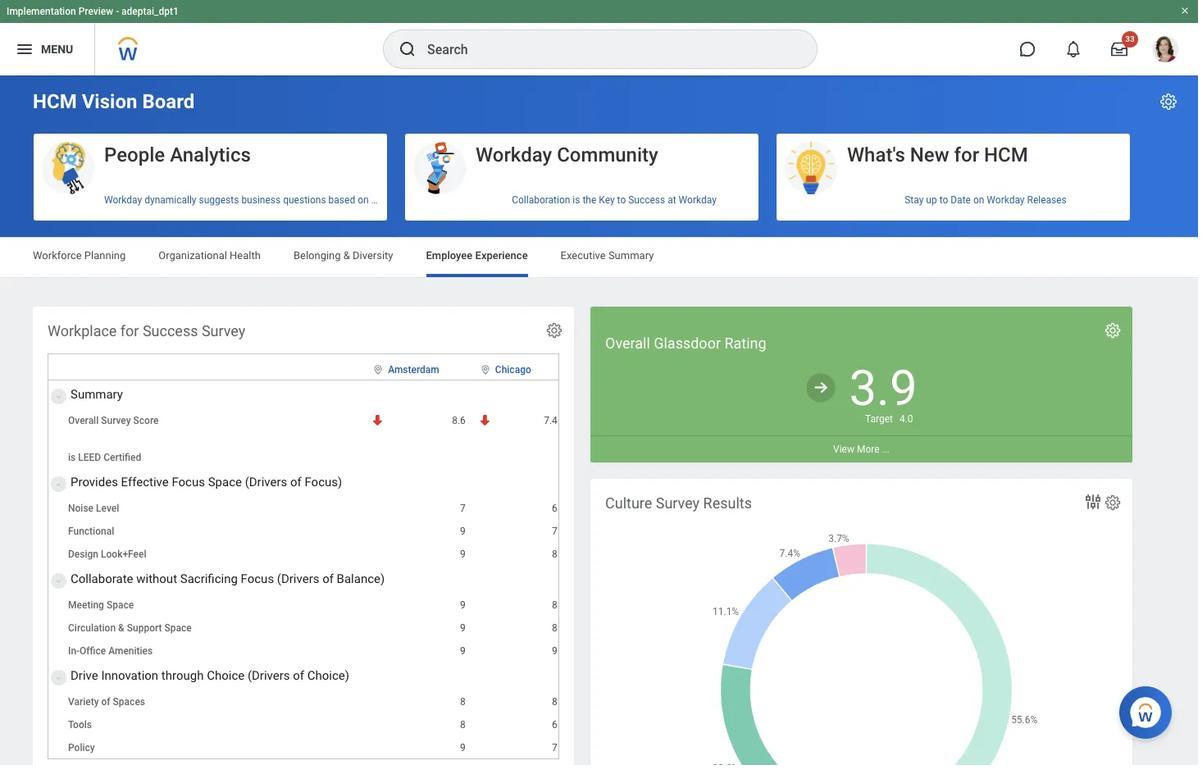 Task type: describe. For each thing, give the bounding box(es) containing it.
workday community button
[[405, 134, 759, 196]]

releases
[[1027, 194, 1067, 205]]

what's new for hcm button
[[777, 134, 1130, 196]]

collapse image
[[52, 572, 62, 591]]

meeting space
[[68, 600, 134, 611]]

more
[[857, 444, 880, 455]]

overall for 8.6
[[68, 415, 99, 427]]

menu banner
[[0, 0, 1198, 75]]

noise level
[[68, 503, 119, 514]]

is inside workplace for success survey element
[[68, 452, 76, 464]]

0 vertical spatial focus
[[172, 475, 205, 490]]

dynamically
[[145, 194, 196, 205]]

questions
[[283, 194, 326, 205]]

provides effective focus space (drivers of focus)
[[71, 475, 342, 490]]

in-office amenities
[[68, 646, 153, 657]]

configure culture survey results image
[[1104, 494, 1122, 512]]

(drivers for space
[[245, 475, 287, 490]]

neutral good image
[[806, 373, 837, 404]]

collapse image for drive innovation through choice (drivers of choice)
[[52, 669, 62, 688]]

Search Workday  search field
[[427, 31, 783, 67]]

tab list inside 3.9 "main content"
[[16, 238, 1182, 277]]

collaborate
[[71, 572, 133, 587]]

menu
[[41, 42, 73, 55]]

0 vertical spatial is
[[573, 194, 580, 205]]

deteriorating image
[[479, 414, 491, 427]]

collaboration is the key to success at workday
[[512, 194, 717, 205]]

0 vertical spatial survey
[[202, 322, 245, 340]]

workday left releases
[[987, 194, 1025, 205]]

suggests
[[199, 194, 239, 205]]

organizational health
[[159, 249, 261, 262]]

executive summary
[[561, 249, 654, 262]]

of for choice)
[[293, 669, 304, 683]]

9 for in-office amenities
[[460, 646, 466, 657]]

employee
[[426, 249, 473, 262]]

search image
[[398, 39, 417, 59]]

0 vertical spatial hcm
[[33, 90, 77, 113]]

deteriorating element containing 8.6
[[372, 414, 466, 427]]

9 for policy
[[460, 742, 466, 754]]

certified
[[103, 452, 141, 464]]

33
[[1126, 34, 1135, 43]]

survey for overall survey score
[[101, 415, 131, 427]]

business
[[241, 194, 281, 205]]

your
[[371, 194, 390, 205]]

chicago link
[[495, 361, 531, 376]]

what's new for hcm
[[847, 144, 1028, 167]]

culture survey results
[[605, 495, 752, 512]]

focus)
[[305, 475, 342, 490]]

choice)
[[307, 669, 349, 683]]

of for focus)
[[290, 475, 302, 490]]

menu button
[[0, 23, 95, 75]]

belonging & diversity
[[294, 249, 393, 262]]

view more ... link
[[591, 435, 1133, 462]]

9 for functional
[[460, 526, 466, 537]]

9 for meeting space
[[460, 600, 466, 611]]

spaces
[[113, 696, 145, 708]]

1 vertical spatial focus
[[241, 572, 274, 587]]

workday inside button
[[476, 144, 552, 167]]

summary inside workplace for success survey element
[[71, 387, 123, 402]]

experience
[[475, 249, 528, 262]]

workday community
[[476, 144, 658, 167]]

functional
[[68, 526, 114, 537]]

stay
[[905, 194, 924, 205]]

close environment banner image
[[1180, 6, 1190, 16]]

circulation
[[68, 623, 116, 634]]

provides
[[71, 475, 118, 490]]

profile logan mcneil image
[[1152, 36, 1179, 66]]

workday dynamically suggests business questions based on your tenant
[[104, 194, 420, 205]]

workplace
[[48, 322, 117, 340]]

sacrificing
[[180, 572, 238, 587]]

chicago
[[495, 364, 531, 376]]

overall for 3.9
[[605, 335, 650, 352]]

results
[[703, 495, 752, 512]]

leed
[[78, 452, 101, 464]]

of for balance)
[[322, 572, 334, 587]]

(drivers for choice
[[248, 669, 290, 683]]

amenities
[[108, 646, 153, 657]]

configure this page image
[[1159, 92, 1179, 112]]

in-
[[68, 646, 80, 657]]

7 for functional
[[552, 526, 558, 537]]

noise
[[68, 503, 94, 514]]

vision
[[82, 90, 137, 113]]

variety of spaces
[[68, 696, 145, 708]]

design
[[68, 549, 98, 560]]

organizational
[[159, 249, 227, 262]]

stay up to date on workday releases link
[[777, 187, 1130, 212]]

level
[[96, 503, 119, 514]]

3.9 target 4.0
[[849, 359, 917, 425]]

circulation & support space
[[68, 623, 192, 634]]

health
[[230, 249, 261, 262]]

workday down people
[[104, 194, 142, 205]]

culture
[[605, 495, 652, 512]]

workplace for success survey
[[48, 322, 245, 340]]

at
[[668, 194, 676, 205]]

amsterdam
[[388, 364, 439, 376]]

hcm vision board
[[33, 90, 195, 113]]

look+feel
[[101, 549, 146, 560]]

workplace for success survey element
[[33, 307, 1198, 765]]

0 horizontal spatial space
[[107, 600, 134, 611]]

belonging
[[294, 249, 341, 262]]

implementation preview -   adeptai_dpt1
[[7, 6, 179, 17]]

innovation
[[101, 669, 158, 683]]

2 on from the left
[[973, 194, 985, 205]]

balance)
[[337, 572, 385, 587]]

7.4
[[544, 415, 558, 427]]

what's
[[847, 144, 905, 167]]

tenant
[[393, 194, 420, 205]]

(drivers for focus
[[277, 572, 319, 587]]

target
[[865, 413, 893, 425]]

1 on from the left
[[358, 194, 369, 205]]

space for support
[[164, 623, 192, 634]]



Task type: vqa. For each thing, say whether or not it's contained in the screenshot.


Task type: locate. For each thing, give the bounding box(es) containing it.
1 deteriorating element from the left
[[372, 414, 466, 427]]

1 vertical spatial for
[[120, 322, 139, 340]]

hcm down menu on the left
[[33, 90, 77, 113]]

meeting
[[68, 600, 104, 611]]

survey down organizational health
[[202, 322, 245, 340]]

to right key
[[617, 194, 626, 205]]

deteriorating element
[[372, 414, 466, 427], [479, 414, 558, 427]]

collapse image
[[52, 387, 62, 407], [52, 475, 62, 495], [52, 669, 62, 688]]

of
[[290, 475, 302, 490], [322, 572, 334, 587], [293, 669, 304, 683], [101, 696, 110, 708]]

implementation
[[7, 6, 76, 17]]

1 horizontal spatial success
[[628, 194, 665, 205]]

collapse image for provides effective focus space (drivers of focus)
[[52, 475, 62, 495]]

culture survey results element
[[591, 479, 1133, 765]]

overall left glassdoor
[[605, 335, 650, 352]]

& left support
[[118, 623, 124, 634]]

0 horizontal spatial is
[[68, 452, 76, 464]]

0 horizontal spatial deteriorating element
[[372, 414, 466, 427]]

0 horizontal spatial to
[[617, 194, 626, 205]]

space right support
[[164, 623, 192, 634]]

office
[[80, 646, 106, 657]]

summary up overall survey score
[[71, 387, 123, 402]]

on
[[358, 194, 369, 205], [973, 194, 985, 205]]

planning
[[84, 249, 126, 262]]

1 to from the left
[[617, 194, 626, 205]]

for inside button
[[954, 144, 979, 167]]

9 for circulation & support space
[[460, 623, 466, 634]]

1 horizontal spatial survey
[[202, 322, 245, 340]]

& inside tab list
[[343, 249, 350, 262]]

workday right at
[[679, 194, 717, 205]]

...
[[882, 444, 890, 455]]

1 collapse image from the top
[[52, 387, 62, 407]]

(drivers
[[245, 475, 287, 490], [277, 572, 319, 587], [248, 669, 290, 683]]

justify image
[[15, 39, 34, 59]]

tools
[[68, 719, 92, 731]]

1 horizontal spatial space
[[164, 623, 192, 634]]

space right 'effective'
[[208, 475, 242, 490]]

for right workplace
[[120, 322, 139, 340]]

is
[[573, 194, 580, 205], [68, 452, 76, 464]]

people
[[104, 144, 165, 167]]

2 vertical spatial collapse image
[[52, 669, 62, 688]]

up
[[926, 194, 937, 205]]

1 vertical spatial success
[[143, 322, 198, 340]]

2 vertical spatial (drivers
[[248, 669, 290, 683]]

0 horizontal spatial focus
[[172, 475, 205, 490]]

8 for design look+feel
[[552, 549, 558, 560]]

0 horizontal spatial hcm
[[33, 90, 77, 113]]

of left balance)
[[322, 572, 334, 587]]

survey right culture
[[656, 495, 700, 512]]

& left "diversity"
[[343, 249, 350, 262]]

overall
[[605, 335, 650, 352], [68, 415, 99, 427]]

space up the 'circulation & support space'
[[107, 600, 134, 611]]

0 vertical spatial summary
[[609, 249, 654, 262]]

tab list
[[16, 238, 1182, 277]]

1 horizontal spatial deteriorating element
[[479, 414, 558, 427]]

overall survey score
[[68, 415, 159, 427]]

new
[[910, 144, 949, 167]]

1 vertical spatial 7
[[552, 526, 558, 537]]

7 for policy
[[552, 742, 558, 754]]

2 collapse image from the top
[[52, 475, 62, 495]]

8
[[552, 549, 558, 560], [552, 600, 558, 611], [552, 623, 558, 634], [460, 696, 466, 708], [552, 696, 558, 708], [460, 719, 466, 731]]

0 vertical spatial overall
[[605, 335, 650, 352]]

8.6
[[452, 415, 466, 427]]

1 vertical spatial summary
[[71, 387, 123, 402]]

score
[[133, 415, 159, 427]]

(drivers left balance)
[[277, 572, 319, 587]]

executive
[[561, 249, 606, 262]]

survey for culture survey results
[[656, 495, 700, 512]]

(drivers right choice
[[248, 669, 290, 683]]

workforce planning
[[33, 249, 126, 262]]

hcm
[[33, 90, 77, 113], [984, 144, 1028, 167]]

9 for design look+feel
[[460, 549, 466, 560]]

deteriorating element down the chicago
[[479, 414, 558, 427]]

deteriorating element down amsterdam
[[372, 414, 466, 427]]

space for focus
[[208, 475, 242, 490]]

variety
[[68, 696, 99, 708]]

0 vertical spatial success
[[628, 194, 665, 205]]

design look+feel
[[68, 549, 146, 560]]

0 vertical spatial space
[[208, 475, 242, 490]]

& for circulation
[[118, 623, 124, 634]]

survey left score in the bottom of the page
[[101, 415, 131, 427]]

1 horizontal spatial to
[[940, 194, 948, 205]]

is left "the"
[[573, 194, 580, 205]]

configure workplace for success survey image
[[545, 322, 563, 340]]

1 horizontal spatial &
[[343, 249, 350, 262]]

workforce
[[33, 249, 82, 262]]

notifications large image
[[1065, 41, 1082, 57]]

location image
[[479, 364, 492, 376]]

overall glassdoor rating
[[605, 335, 767, 352]]

summary right executive
[[609, 249, 654, 262]]

configure and view chart data image
[[1083, 492, 1103, 512]]

on right date on the right top
[[973, 194, 985, 205]]

amsterdam link
[[388, 361, 439, 376]]

overall inside workplace for success survey element
[[68, 415, 99, 427]]

on left your
[[358, 194, 369, 205]]

adeptai_dpt1
[[121, 6, 179, 17]]

through
[[161, 669, 204, 683]]

employee experience
[[426, 249, 528, 262]]

collapse image left provides
[[52, 475, 62, 495]]

board
[[142, 90, 195, 113]]

collaboration is the key to success at workday link
[[405, 187, 759, 212]]

3.9
[[849, 359, 917, 417]]

& inside workplace for success survey element
[[118, 623, 124, 634]]

0 horizontal spatial overall
[[68, 415, 99, 427]]

1 horizontal spatial summary
[[609, 249, 654, 262]]

effective
[[121, 475, 169, 490]]

1 horizontal spatial focus
[[241, 572, 274, 587]]

9
[[460, 526, 466, 537], [460, 549, 466, 560], [460, 600, 466, 611], [460, 623, 466, 634], [460, 646, 466, 657], [552, 646, 558, 657], [460, 742, 466, 754]]

hcm inside button
[[984, 144, 1028, 167]]

of left focus)
[[290, 475, 302, 490]]

1 vertical spatial hcm
[[984, 144, 1028, 167]]

3.9 main content
[[0, 75, 1198, 765]]

6 for 8
[[552, 719, 558, 731]]

2 vertical spatial 7
[[552, 742, 558, 754]]

is left the leed
[[68, 452, 76, 464]]

collapse image for summary
[[52, 387, 62, 407]]

drive
[[71, 669, 98, 683]]

3 collapse image from the top
[[52, 669, 62, 688]]

success left at
[[628, 194, 665, 205]]

diversity
[[353, 249, 393, 262]]

1 horizontal spatial for
[[954, 144, 979, 167]]

workday dynamically suggests business questions based on your tenant link
[[34, 187, 420, 212]]

2 horizontal spatial survey
[[656, 495, 700, 512]]

collaboration
[[512, 194, 570, 205]]

1 vertical spatial overall
[[68, 415, 99, 427]]

0 horizontal spatial survey
[[101, 415, 131, 427]]

policy
[[68, 742, 95, 754]]

1 horizontal spatial is
[[573, 194, 580, 205]]

1 vertical spatial collapse image
[[52, 475, 62, 495]]

8 for variety of spaces
[[552, 696, 558, 708]]

deteriorating image
[[372, 414, 384, 427]]

analytics
[[170, 144, 251, 167]]

choice
[[207, 669, 245, 683]]

support
[[127, 623, 162, 634]]

0 vertical spatial &
[[343, 249, 350, 262]]

key
[[599, 194, 615, 205]]

based
[[329, 194, 355, 205]]

focus right 'effective'
[[172, 475, 205, 490]]

hcm up stay up to date on workday releases
[[984, 144, 1028, 167]]

1 vertical spatial space
[[107, 600, 134, 611]]

0 horizontal spatial success
[[143, 322, 198, 340]]

0 horizontal spatial &
[[118, 623, 124, 634]]

0 horizontal spatial for
[[120, 322, 139, 340]]

success down organizational
[[143, 322, 198, 340]]

& for belonging
[[343, 249, 350, 262]]

(drivers left focus)
[[245, 475, 287, 490]]

8 for meeting space
[[552, 600, 558, 611]]

0 vertical spatial 7
[[460, 503, 466, 514]]

1 vertical spatial 6
[[552, 719, 558, 731]]

7
[[460, 503, 466, 514], [552, 526, 558, 537], [552, 742, 558, 754]]

date
[[951, 194, 971, 205]]

people analytics button
[[34, 134, 387, 196]]

the
[[583, 194, 597, 205]]

0 vertical spatial for
[[954, 144, 979, 167]]

2 deteriorating element from the left
[[479, 414, 558, 427]]

workday up 'collaboration'
[[476, 144, 552, 167]]

1 horizontal spatial hcm
[[984, 144, 1028, 167]]

1 vertical spatial (drivers
[[277, 572, 319, 587]]

collaborate without sacrificing focus (drivers of balance)
[[71, 572, 385, 587]]

1 horizontal spatial overall
[[605, 335, 650, 352]]

0 vertical spatial collapse image
[[52, 387, 62, 407]]

2 vertical spatial survey
[[656, 495, 700, 512]]

&
[[343, 249, 350, 262], [118, 623, 124, 634]]

location image
[[372, 364, 385, 376]]

summary
[[609, 249, 654, 262], [71, 387, 123, 402]]

view
[[833, 444, 855, 455]]

0 vertical spatial (drivers
[[245, 475, 287, 490]]

rating
[[725, 335, 767, 352]]

glassdoor
[[654, 335, 721, 352]]

33 button
[[1102, 31, 1138, 67]]

tab list containing workforce planning
[[16, 238, 1182, 277]]

2 vertical spatial space
[[164, 623, 192, 634]]

1 vertical spatial &
[[118, 623, 124, 634]]

of right variety
[[101, 696, 110, 708]]

-
[[116, 6, 119, 17]]

2 to from the left
[[940, 194, 948, 205]]

deteriorating element containing 7.4
[[479, 414, 558, 427]]

0 horizontal spatial on
[[358, 194, 369, 205]]

of left choice)
[[293, 669, 304, 683]]

1 horizontal spatial on
[[973, 194, 985, 205]]

1 6 from the top
[[552, 503, 558, 514]]

workday
[[476, 144, 552, 167], [104, 194, 142, 205], [679, 194, 717, 205], [987, 194, 1025, 205]]

focus right sacrificing
[[241, 572, 274, 587]]

1 vertical spatial survey
[[101, 415, 131, 427]]

for
[[954, 144, 979, 167], [120, 322, 139, 340]]

1 vertical spatial is
[[68, 452, 76, 464]]

for right new at the right top of page
[[954, 144, 979, 167]]

8 for circulation & support space
[[552, 623, 558, 634]]

community
[[557, 144, 658, 167]]

2 horizontal spatial space
[[208, 475, 242, 490]]

collapse image down workplace
[[52, 387, 62, 407]]

0 vertical spatial 6
[[552, 503, 558, 514]]

people analytics
[[104, 144, 251, 167]]

inbox large image
[[1111, 41, 1128, 57]]

overall up the leed
[[68, 415, 99, 427]]

space
[[208, 475, 242, 490], [107, 600, 134, 611], [164, 623, 192, 634]]

view more ...
[[833, 444, 890, 455]]

2 6 from the top
[[552, 719, 558, 731]]

collapse image left drive
[[52, 669, 62, 688]]

to right up
[[940, 194, 948, 205]]

0 horizontal spatial summary
[[71, 387, 123, 402]]

6 for 7
[[552, 503, 558, 514]]

configure image
[[1104, 322, 1122, 340]]



